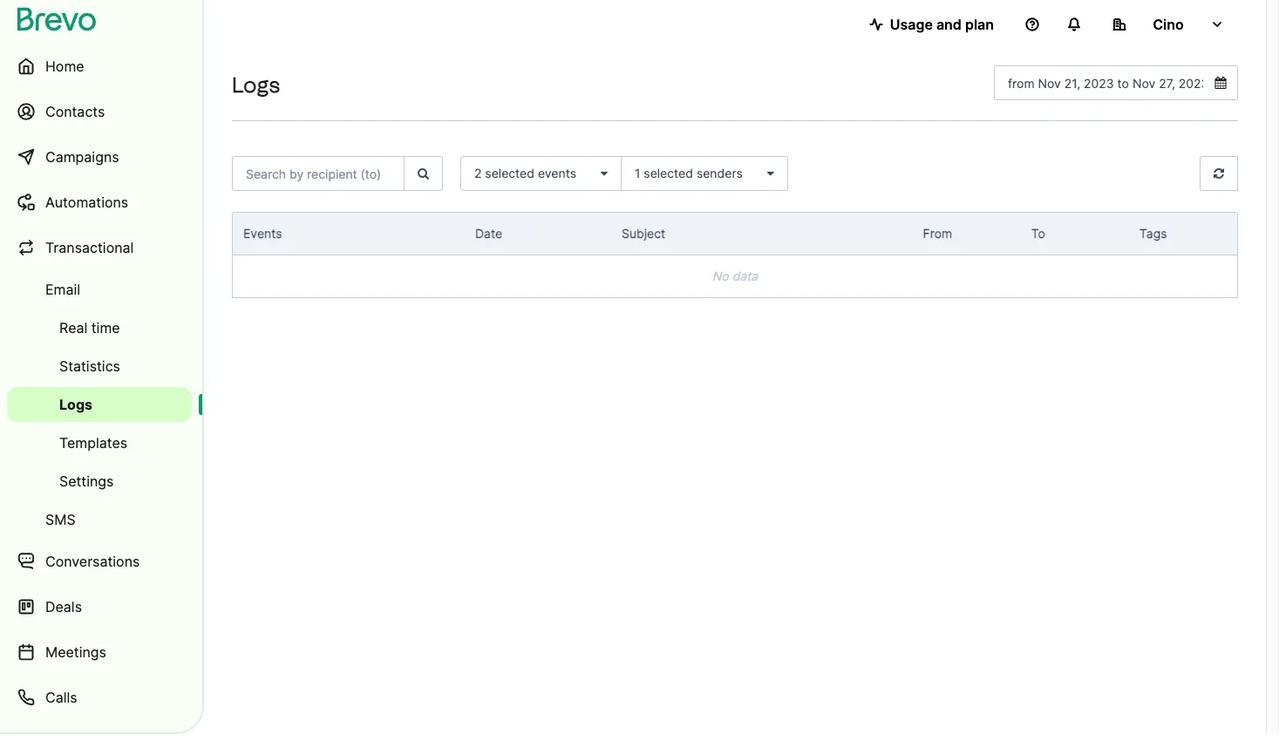 Task type: vqa. For each thing, say whether or not it's contained in the screenshot.
first 'Confirmations,' from the left
no



Task type: locate. For each thing, give the bounding box(es) containing it.
2 selected from the left
[[644, 166, 693, 181]]

automations
[[45, 194, 128, 211]]

date
[[475, 226, 502, 241]]

usage
[[890, 16, 933, 33]]

cino button
[[1099, 7, 1238, 42]]

senders
[[697, 166, 743, 181]]

meetings
[[45, 644, 106, 661]]

templates
[[59, 434, 128, 452]]

usage and plan button
[[855, 7, 1008, 42]]

selected right 1
[[644, 166, 693, 181]]

email
[[45, 281, 80, 298]]

Search by recipient (to) search field
[[232, 156, 405, 191]]

1 selected from the left
[[485, 166, 535, 181]]

home
[[45, 58, 84, 75]]

1 horizontal spatial selected
[[644, 166, 693, 181]]

logs
[[232, 72, 280, 97], [59, 396, 92, 413]]

selected right 2
[[485, 166, 535, 181]]

from
[[923, 226, 953, 241]]

1 horizontal spatial logs
[[232, 72, 280, 97]]

usage and plan
[[890, 16, 994, 33]]

statistics
[[59, 358, 120, 375]]

deals
[[45, 598, 82, 616]]

to
[[1032, 226, 1046, 241]]

statistics link
[[7, 349, 192, 384]]

data
[[732, 269, 758, 283]]

0 horizontal spatial selected
[[485, 166, 535, 181]]

selected
[[485, 166, 535, 181], [644, 166, 693, 181]]

automations link
[[7, 181, 192, 223]]

email link
[[7, 272, 192, 307]]

selected for 1
[[644, 166, 693, 181]]

2 selected events
[[474, 166, 576, 181]]

0 vertical spatial logs
[[232, 72, 280, 97]]

settings link
[[7, 464, 192, 499]]

contacts
[[45, 103, 105, 120]]

None text field
[[994, 65, 1238, 100]]

events
[[243, 226, 282, 241]]

subject
[[622, 226, 666, 241]]

1 selected senders button
[[621, 156, 788, 191]]

sms
[[45, 511, 76, 529]]

0 horizontal spatial logs
[[59, 396, 92, 413]]

2
[[474, 166, 482, 181]]

caret down image
[[594, 167, 608, 180]]

selected for 2
[[485, 166, 535, 181]]



Task type: describe. For each thing, give the bounding box(es) containing it.
transactional link
[[7, 227, 192, 269]]

settings
[[59, 473, 114, 490]]

calls link
[[7, 677, 192, 719]]

calls
[[45, 689, 77, 706]]

and
[[937, 16, 962, 33]]

templates link
[[7, 426, 192, 461]]

events
[[538, 166, 576, 181]]

time
[[91, 319, 120, 337]]

1
[[635, 166, 641, 181]]

real time link
[[7, 310, 192, 345]]

caret down image
[[760, 167, 774, 180]]

logs link
[[7, 387, 192, 422]]

home link
[[7, 45, 192, 87]]

no
[[712, 269, 729, 283]]

cino
[[1153, 16, 1184, 33]]

campaigns
[[45, 148, 119, 166]]

contacts link
[[7, 91, 192, 133]]

sms link
[[7, 502, 192, 537]]

no data
[[712, 269, 758, 283]]

conversations link
[[7, 541, 192, 583]]

2 selected events button
[[460, 156, 622, 191]]

meetings link
[[7, 631, 192, 673]]

deals link
[[7, 586, 192, 628]]

campaigns link
[[7, 136, 192, 178]]

plan
[[965, 16, 994, 33]]

transactional
[[45, 239, 134, 256]]

1 vertical spatial logs
[[59, 396, 92, 413]]

tags
[[1140, 226, 1167, 241]]

conversations
[[45, 553, 140, 570]]

real time
[[59, 319, 120, 337]]

1 selected senders
[[635, 166, 743, 181]]

real
[[59, 319, 87, 337]]



